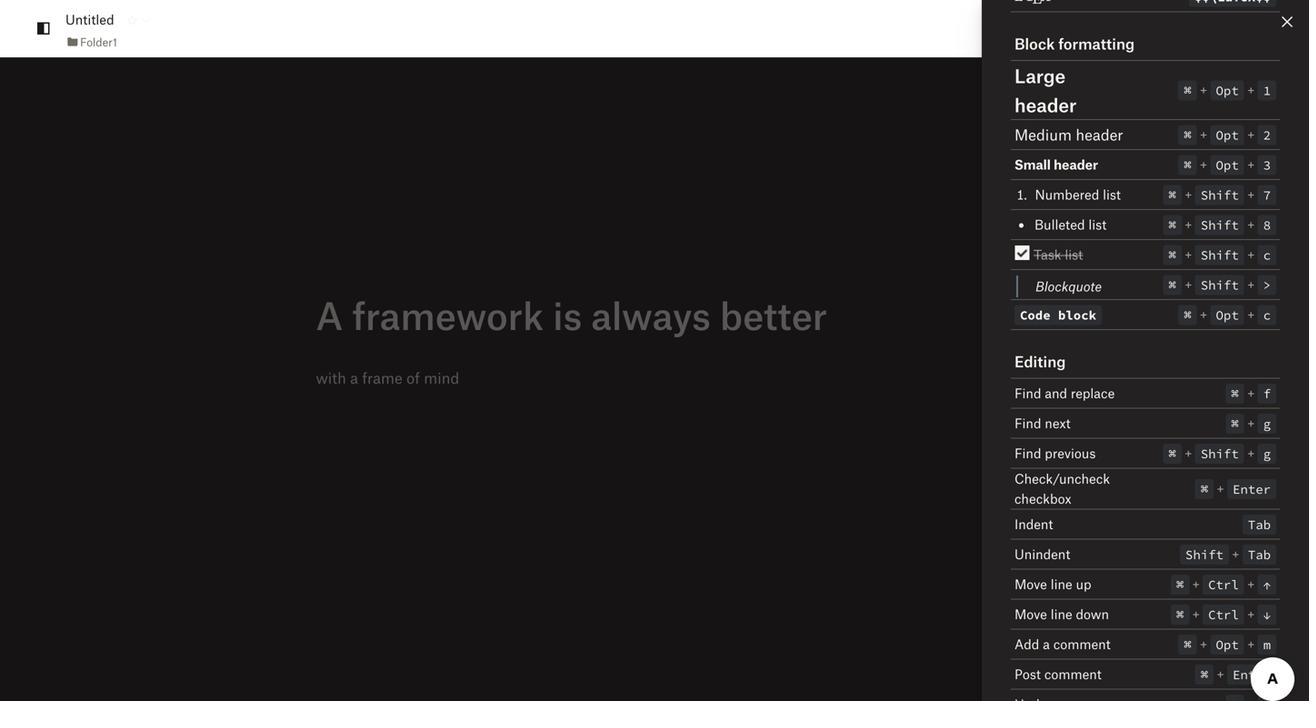 Task type: describe. For each thing, give the bounding box(es) containing it.
find for f
[[1015, 385, 1042, 401]]

opt for large header
[[1217, 82, 1239, 99]]

next
[[1045, 415, 1071, 431]]

7
[[1264, 187, 1272, 203]]

⌘ + shift + 7
[[1169, 186, 1272, 203]]

find and replace
[[1015, 385, 1115, 401]]

shift for g
[[1201, 446, 1239, 462]]

enter for post comment
[[1233, 667, 1272, 683]]

medium header
[[1015, 125, 1124, 144]]

checkbox
[[1015, 491, 1072, 507]]

small
[[1015, 156, 1051, 172]]

shift for c
[[1201, 247, 1239, 263]]

list for c
[[1065, 246, 1083, 262]]

+ inside ⌘ + g
[[1248, 415, 1256, 431]]

⌘ inside ⌘ + shift + 8
[[1169, 217, 1177, 233]]

⌘ + enter for check/uncheck checkbox
[[1201, 481, 1272, 498]]

⌘ + f
[[1232, 385, 1272, 402]]

untitled
[[65, 11, 114, 27]]

shift for 8
[[1201, 217, 1239, 233]]

0 vertical spatial comment
[[1054, 636, 1111, 652]]

⌘ + opt + 3
[[1184, 156, 1272, 173]]

folder1
[[80, 35, 117, 48]]

⌘ inside ⌘ + opt + c
[[1184, 307, 1192, 323]]

2
[[1264, 127, 1272, 143]]

block
[[1059, 307, 1097, 323]]

move for ↑
[[1015, 576, 1048, 592]]

large
[[1015, 64, 1066, 87]]

opt for medium header
[[1217, 127, 1239, 143]]

formatting
[[1059, 34, 1135, 53]]

bulleted
[[1035, 216, 1086, 232]]

move line down
[[1015, 606, 1110, 622]]

js
[[1097, 20, 1112, 36]]

8
[[1264, 217, 1272, 233]]

⌘ + opt + 1
[[1184, 82, 1272, 99]]

line for ↑
[[1051, 576, 1073, 592]]

⌘ inside ⌘ + opt + 3
[[1184, 157, 1192, 173]]

blockquote
[[1036, 278, 1102, 294]]

3 find from the top
[[1015, 445, 1042, 461]]

find for g
[[1015, 415, 1042, 431]]

ctrl for ↑
[[1209, 577, 1239, 593]]

numbered
[[1035, 186, 1100, 202]]

editing
[[1015, 352, 1066, 371]]

move line up
[[1015, 576, 1092, 592]]

m
[[1264, 637, 1272, 653]]

c for opt
[[1264, 307, 1272, 323]]

enter for check/uncheck checkbox
[[1233, 481, 1272, 498]]

⌘ + ctrl + ↑
[[1177, 576, 1272, 593]]

post
[[1015, 666, 1041, 682]]

⌘ + shift + 8
[[1169, 216, 1272, 233]]

shift inside shift + tab
[[1186, 547, 1224, 563]]

numbered list
[[1035, 186, 1121, 202]]

small header
[[1015, 156, 1099, 172]]

tab inside shift + tab
[[1249, 547, 1272, 563]]

header for large
[[1015, 93, 1077, 116]]

>
[[1264, 277, 1272, 293]]

+ inside shift + tab
[[1232, 546, 1240, 562]]

add a comment
[[1015, 636, 1111, 652]]

opt for add a comment
[[1217, 637, 1239, 653]]

shift for 7
[[1201, 187, 1239, 203]]

opt inside ⌘ + opt + c
[[1217, 307, 1239, 323]]

large header
[[1015, 64, 1077, 116]]

block formatting
[[1015, 34, 1135, 53]]

up
[[1076, 576, 1092, 592]]

⌘ inside ⌘ + opt + 2
[[1184, 127, 1192, 143]]

↑
[[1264, 577, 1272, 593]]

shift + tab
[[1186, 546, 1272, 563]]



Task type: locate. For each thing, give the bounding box(es) containing it.
2 g from the top
[[1264, 446, 1272, 462]]

ctrl up "⌘ + opt + m"
[[1209, 607, 1239, 623]]

c inside ⌘ + opt + c
[[1264, 307, 1272, 323]]

down
[[1076, 606, 1110, 622]]

add
[[1015, 636, 1040, 652]]

check/uncheck
[[1015, 471, 1111, 487]]

ctrl
[[1209, 577, 1239, 593], [1209, 607, 1239, 623]]

⌘ inside the ⌘ + shift + >
[[1169, 277, 1177, 293]]

indent
[[1015, 516, 1054, 532]]

g inside ⌘ + g
[[1264, 416, 1272, 432]]

heading
[[316, 293, 994, 337]]

⌘ inside ⌘ + shift + g
[[1169, 446, 1177, 462]]

0 vertical spatial header
[[1015, 93, 1077, 116]]

shift
[[1201, 187, 1239, 203], [1201, 217, 1239, 233], [1201, 247, 1239, 263], [1201, 277, 1239, 293], [1201, 446, 1239, 462], [1186, 547, 1224, 563]]

⌘ inside ⌘ + ctrl + ↑
[[1177, 577, 1184, 593]]

⌘ + shift + c
[[1169, 246, 1272, 263]]

header down 'large'
[[1015, 93, 1077, 116]]

⌘ inside ⌘ + shift + 7
[[1169, 187, 1177, 203]]

2 vertical spatial find
[[1015, 445, 1042, 461]]

medium
[[1015, 125, 1072, 144]]

⌘ + enter down ⌘ + shift + g in the bottom of the page
[[1201, 481, 1272, 498]]

1 ⌘ + enter from the top
[[1201, 481, 1272, 498]]

⌘ + g
[[1232, 415, 1272, 432]]

find down find next
[[1015, 445, 1042, 461]]

opt
[[1217, 82, 1239, 99], [1217, 127, 1239, 143], [1217, 157, 1239, 173], [1217, 307, 1239, 323], [1217, 637, 1239, 653]]

1 move from the top
[[1015, 576, 1048, 592]]

1 vertical spatial comment
[[1045, 666, 1102, 682]]

opt inside ⌘ + opt + 3
[[1217, 157, 1239, 173]]

1 g from the top
[[1264, 416, 1272, 432]]

opt down ⌘ + ctrl + ↓ at the right bottom of page
[[1217, 637, 1239, 653]]

ctrl inside ⌘ + ctrl + ↑
[[1209, 577, 1239, 593]]

move
[[1015, 576, 1048, 592], [1015, 606, 1048, 622]]

+
[[1200, 82, 1208, 98], [1248, 82, 1256, 98], [1200, 126, 1208, 142], [1248, 126, 1256, 142], [1200, 156, 1208, 172], [1248, 156, 1256, 172], [1185, 186, 1193, 202], [1248, 186, 1256, 202], [1185, 216, 1193, 232], [1248, 216, 1256, 232], [1185, 246, 1193, 262], [1248, 246, 1256, 262], [1185, 276, 1193, 292], [1248, 276, 1256, 292], [1200, 307, 1208, 322], [1248, 307, 1256, 322], [1248, 385, 1256, 401], [1248, 415, 1256, 431], [1185, 445, 1193, 461], [1248, 445, 1256, 461], [1217, 481, 1225, 497], [1232, 546, 1240, 562], [1193, 576, 1201, 592], [1248, 576, 1256, 592], [1193, 606, 1201, 622], [1248, 606, 1256, 622], [1200, 636, 1208, 652], [1248, 636, 1256, 652], [1217, 666, 1225, 682]]

shift up ⌘ + shift + c
[[1201, 217, 1239, 233]]

⌘ inside ⌘ + ctrl + ↓
[[1177, 607, 1184, 623]]

replace
[[1071, 385, 1115, 401]]

0 vertical spatial list
[[1103, 186, 1121, 202]]

shift down ⌘ + g
[[1201, 446, 1239, 462]]

4 opt from the top
[[1217, 307, 1239, 323]]

find
[[1015, 385, 1042, 401], [1015, 415, 1042, 431], [1015, 445, 1042, 461]]

2 line from the top
[[1051, 606, 1073, 622]]

1
[[1264, 82, 1272, 99]]

2 opt from the top
[[1217, 127, 1239, 143]]

shift for >
[[1201, 277, 1239, 293]]

folder1 link
[[65, 33, 117, 51]]

line
[[1051, 576, 1073, 592], [1051, 606, 1073, 622]]

2 tab from the top
[[1249, 547, 1272, 563]]

header for medium
[[1076, 125, 1124, 144]]

shift up the ⌘ + shift + >
[[1201, 247, 1239, 263]]

and
[[1045, 385, 1068, 401]]

g
[[1264, 416, 1272, 432], [1264, 446, 1272, 462]]

shift up ⌘ + ctrl + ↑
[[1186, 547, 1224, 563]]

previous
[[1045, 445, 1096, 461]]

1 vertical spatial list
[[1089, 216, 1107, 232]]

c for shift
[[1264, 247, 1272, 263]]

find next
[[1015, 415, 1071, 431]]

1 vertical spatial find
[[1015, 415, 1042, 431]]

c down '>'
[[1264, 307, 1272, 323]]

⌘ inside ⌘ + g
[[1232, 416, 1239, 432]]

tab
[[1249, 517, 1272, 533], [1249, 547, 1272, 563]]

⌘ + enter down "⌘ + opt + m"
[[1201, 666, 1272, 683]]

list down numbered list
[[1089, 216, 1107, 232]]

move for ↓
[[1015, 606, 1048, 622]]

ctrl for ↓
[[1209, 607, 1239, 623]]

c up '>'
[[1264, 247, 1272, 263]]

code block
[[1020, 307, 1097, 323]]

opt for small header
[[1217, 157, 1239, 173]]

post comment
[[1015, 666, 1102, 682]]

opt inside "⌘ + opt + m"
[[1217, 637, 1239, 653]]

2 ⌘ + enter from the top
[[1201, 666, 1272, 683]]

shift inside ⌘ + shift + 8
[[1201, 217, 1239, 233]]

0 vertical spatial ⌘ + enter
[[1201, 481, 1272, 498]]

shift down ⌘ + shift + c
[[1201, 277, 1239, 293]]

0 vertical spatial line
[[1051, 576, 1073, 592]]

0 vertical spatial ctrl
[[1209, 577, 1239, 593]]

header up numbered list
[[1054, 156, 1099, 172]]

3
[[1264, 157, 1272, 173]]

g down ⌘ + g
[[1264, 446, 1272, 462]]

line up add a comment
[[1051, 606, 1073, 622]]

+ inside ⌘ + f
[[1248, 385, 1256, 401]]

list right task
[[1065, 246, 1083, 262]]

⌘ inside ⌘ + f
[[1232, 386, 1239, 402]]

shift inside ⌘ + shift + c
[[1201, 247, 1239, 263]]

find previous
[[1015, 445, 1096, 461]]

shift inside ⌘ + shift + g
[[1201, 446, 1239, 462]]

unindent
[[1015, 546, 1071, 562]]

opt down the ⌘ + shift + >
[[1217, 307, 1239, 323]]

0 vertical spatial g
[[1264, 416, 1272, 432]]

1 opt from the top
[[1217, 82, 1239, 99]]

2 c from the top
[[1264, 307, 1272, 323]]

code
[[1020, 307, 1051, 323]]

move up add
[[1015, 606, 1048, 622]]

1 vertical spatial ctrl
[[1209, 607, 1239, 623]]

check/uncheck checkbox
[[1015, 471, 1111, 507]]

1 find from the top
[[1015, 385, 1042, 401]]

enter
[[1233, 481, 1272, 498], [1233, 667, 1272, 683]]

c inside ⌘ + shift + c
[[1264, 247, 1272, 263]]

1 line from the top
[[1051, 576, 1073, 592]]

1 vertical spatial c
[[1264, 307, 1272, 323]]

comment down down
[[1054, 636, 1111, 652]]

tab up shift + tab on the right of page
[[1249, 517, 1272, 533]]

2 ctrl from the top
[[1209, 607, 1239, 623]]

bulleted list
[[1035, 216, 1107, 232]]

1 vertical spatial move
[[1015, 606, 1048, 622]]

line for ↓
[[1051, 606, 1073, 622]]

enter down ⌘ + shift + g in the bottom of the page
[[1233, 481, 1272, 498]]

1 vertical spatial tab
[[1249, 547, 1272, 563]]

⌘ + shift + >
[[1169, 276, 1272, 293]]

⌘ + opt + c
[[1184, 307, 1272, 323]]

2 move from the top
[[1015, 606, 1048, 622]]

1 vertical spatial header
[[1076, 125, 1124, 144]]

2 vertical spatial list
[[1065, 246, 1083, 262]]

0 vertical spatial tab
[[1249, 517, 1272, 533]]

1 vertical spatial ⌘ + enter
[[1201, 666, 1272, 683]]

1 vertical spatial line
[[1051, 606, 1073, 622]]

5 opt from the top
[[1217, 637, 1239, 653]]

block
[[1015, 34, 1055, 53]]

move down unindent on the bottom right
[[1015, 576, 1048, 592]]

1 enter from the top
[[1233, 481, 1272, 498]]

a
[[1043, 636, 1050, 652]]

comment down add a comment
[[1045, 666, 1102, 682]]

header
[[1015, 93, 1077, 116], [1076, 125, 1124, 144], [1054, 156, 1099, 172]]

⌘ + enter for post comment
[[1201, 666, 1272, 683]]

ctrl up ⌘ + ctrl + ↓ at the right bottom of page
[[1209, 577, 1239, 593]]

f
[[1264, 386, 1272, 402]]

⌘
[[1184, 82, 1192, 99], [1184, 127, 1192, 143], [1184, 157, 1192, 173], [1169, 187, 1177, 203], [1169, 217, 1177, 233], [1169, 247, 1177, 263], [1169, 277, 1177, 293], [1184, 307, 1192, 323], [1232, 386, 1239, 402], [1232, 416, 1239, 432], [1169, 446, 1177, 462], [1201, 481, 1209, 498], [1177, 577, 1184, 593], [1177, 607, 1184, 623], [1184, 637, 1192, 653], [1201, 667, 1209, 683]]

1 tab from the top
[[1249, 517, 1272, 533]]

find left 'next'
[[1015, 415, 1042, 431]]

3 opt from the top
[[1217, 157, 1239, 173]]

opt left 1
[[1217, 82, 1239, 99]]

shift inside ⌘ + shift + 7
[[1201, 187, 1239, 203]]

opt up ⌘ + opt + 3
[[1217, 127, 1239, 143]]

1 vertical spatial enter
[[1233, 667, 1272, 683]]

tab up ↑
[[1249, 547, 1272, 563]]

⌘ + ctrl + ↓
[[1177, 606, 1272, 623]]

list
[[1103, 186, 1121, 202], [1089, 216, 1107, 232], [1065, 246, 1083, 262]]

list right "numbered"
[[1103, 186, 1121, 202]]

comment
[[1054, 636, 1111, 652], [1045, 666, 1102, 682]]

↓
[[1264, 607, 1272, 623]]

list for 7
[[1103, 186, 1121, 202]]

⌘ inside "⌘ + opt + m"
[[1184, 637, 1192, 653]]

⌘ inside ⌘ + opt + 1
[[1184, 82, 1192, 99]]

js button
[[1088, 12, 1121, 45]]

2 enter from the top
[[1233, 667, 1272, 683]]

find left and
[[1015, 385, 1042, 401]]

0 vertical spatial enter
[[1233, 481, 1272, 498]]

1 ctrl from the top
[[1209, 577, 1239, 593]]

⌘ + opt + m
[[1184, 636, 1272, 653]]

opt inside ⌘ + opt + 2
[[1217, 127, 1239, 143]]

c
[[1264, 247, 1272, 263], [1264, 307, 1272, 323]]

1 c from the top
[[1264, 247, 1272, 263]]

0 vertical spatial move
[[1015, 576, 1048, 592]]

opt down ⌘ + opt + 2
[[1217, 157, 1239, 173]]

task
[[1034, 246, 1062, 262]]

⌘ inside ⌘ + shift + c
[[1169, 247, 1177, 263]]

⌘ + opt + 2
[[1184, 126, 1272, 143]]

g down the f
[[1264, 416, 1272, 432]]

⌘ + shift + g
[[1169, 445, 1272, 462]]

opt inside ⌘ + opt + 1
[[1217, 82, 1239, 99]]

0 vertical spatial find
[[1015, 385, 1042, 401]]

header up small header
[[1076, 125, 1124, 144]]

⌘ + enter
[[1201, 481, 1272, 498], [1201, 666, 1272, 683]]

2 vertical spatial header
[[1054, 156, 1099, 172]]

list for 8
[[1089, 216, 1107, 232]]

line left the up
[[1051, 576, 1073, 592]]

0 vertical spatial c
[[1264, 247, 1272, 263]]

task list
[[1034, 246, 1083, 262]]

untitled link
[[65, 9, 114, 30]]

shift up ⌘ + shift + 8
[[1201, 187, 1239, 203]]

header for small
[[1054, 156, 1099, 172]]

shift inside the ⌘ + shift + >
[[1201, 277, 1239, 293]]

enter down m
[[1233, 667, 1272, 683]]

1 vertical spatial g
[[1264, 446, 1272, 462]]

2 find from the top
[[1015, 415, 1042, 431]]

g inside ⌘ + shift + g
[[1264, 446, 1272, 462]]

ctrl inside ⌘ + ctrl + ↓
[[1209, 607, 1239, 623]]



Task type: vqa. For each thing, say whether or not it's contained in the screenshot.


